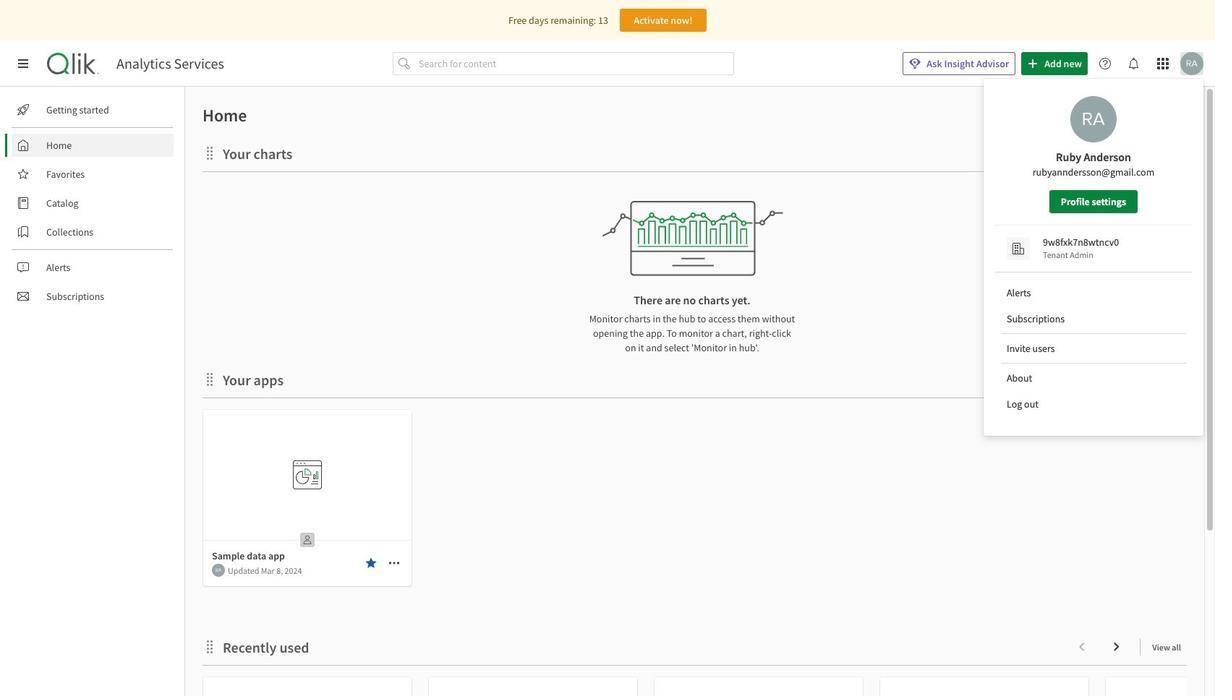 Task type: locate. For each thing, give the bounding box(es) containing it.
0 vertical spatial ruby anderson image
[[1181, 52, 1204, 75]]

ruby anderson image
[[1181, 52, 1204, 75], [212, 564, 225, 577]]

0 vertical spatial move collection image
[[203, 372, 217, 387]]

main content
[[179, 87, 1216, 697]]

navigation pane element
[[0, 93, 185, 314]]

move collection image
[[203, 146, 217, 160]]

0 horizontal spatial ruby anderson image
[[212, 564, 225, 577]]

move collection image
[[203, 372, 217, 387], [203, 640, 217, 654]]

1 vertical spatial ruby anderson image
[[212, 564, 225, 577]]

1 horizontal spatial ruby anderson image
[[1181, 52, 1204, 75]]



Task type: vqa. For each thing, say whether or not it's contained in the screenshot.
the bottommost Ruby Anderson image
yes



Task type: describe. For each thing, give the bounding box(es) containing it.
ruby anderson element
[[212, 564, 225, 577]]

1 vertical spatial move collection image
[[203, 640, 217, 654]]

close sidebar menu image
[[17, 58, 29, 69]]

remove from favorites image
[[365, 558, 377, 569]]

ruby anderson image
[[1071, 96, 1117, 143]]

analytics services element
[[116, 55, 224, 72]]



